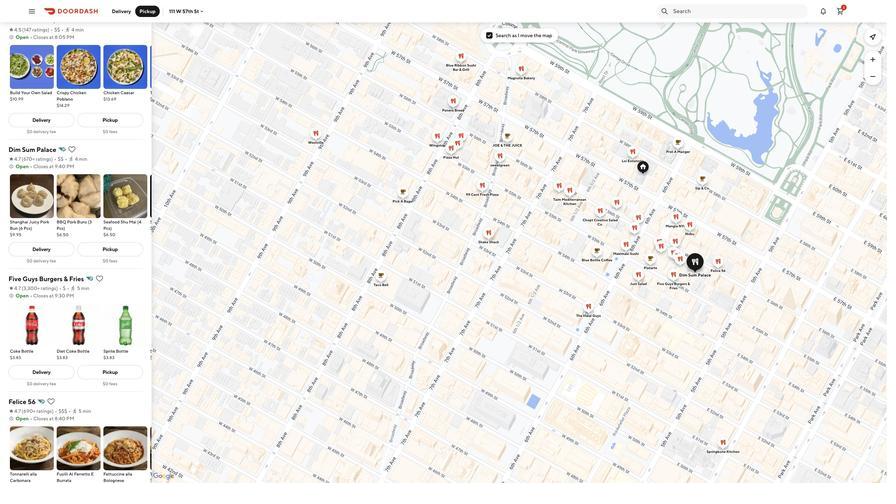 Task type: locate. For each thing, give the bounding box(es) containing it.
pcs) inside bbq pork buns (3 pcs) $6.50
[[57, 226, 65, 231]]

pizza hut
[[443, 155, 459, 159], [443, 155, 459, 159]]

delivery link down shanghai juicy pork bun (6 pcs) $9.95
[[9, 242, 74, 256]]

2 vertical spatial fees
[[109, 381, 118, 387]]

loi
[[622, 159, 627, 163], [622, 159, 627, 163]]

pm
[[66, 34, 74, 40], [66, 164, 74, 169], [66, 293, 74, 299], [66, 416, 74, 422]]

1 horizontal spatial pcs)
[[57, 226, 65, 231]]

3 fee from the top
[[50, 381, 56, 387]]

1 pork from the left
[[40, 219, 49, 225]]

$6.50 for seafood shu mai (4 pcs) $6.50
[[103, 232, 115, 237]]

pcs) for seafood shu mai (4 pcs)
[[103, 226, 112, 231]]

2 $13.69 from the left
[[150, 96, 163, 102]]

crispy chicken poblano image
[[57, 45, 101, 89]]

closes down the '( 670+ ratings )'
[[33, 164, 48, 169]]

pm right 9:40
[[66, 164, 74, 169]]

2 pcs) from the left
[[57, 226, 65, 231]]

2 delivery from the top
[[33, 258, 49, 264]]

al
[[69, 472, 73, 477]]

) up the open • closes at 9:40 pm at the top left of page
[[51, 156, 53, 162]]

2 pickup link from the top
[[77, 242, 143, 256]]

at for sum
[[49, 164, 54, 169]]

0 vertical spatial 5 min
[[77, 286, 90, 291]]

2 vertical spatial $0 delivery fee
[[27, 381, 56, 387]]

palace
[[37, 146, 56, 153], [698, 272, 711, 278], [698, 272, 711, 278]]

4
[[71, 27, 74, 33], [75, 156, 78, 162]]

5 right '$$$'
[[79, 408, 82, 414]]

) for salad
[[48, 27, 49, 33]]

pickup for five guys burgers & fries
[[103, 370, 118, 375]]

2 closes from the top
[[33, 164, 48, 169]]

2 4.7 from the top
[[14, 286, 21, 291]]

1 horizontal spatial $6.50
[[103, 232, 115, 237]]

• $$ for dim sum palace
[[54, 156, 64, 162]]

1 chicken from the left
[[70, 90, 86, 95]]

1 vertical spatial delivery link
[[9, 242, 74, 256]]

0 horizontal spatial 4
[[71, 27, 74, 33]]

(4
[[137, 219, 141, 225]]

1 vertical spatial • $$
[[54, 156, 64, 162]]

4 closes from the top
[[33, 416, 48, 422]]

sweetgreen
[[490, 163, 510, 167], [490, 163, 510, 167]]

ratings up open • closes at 8:05 pm
[[32, 27, 48, 33]]

chicken right thai
[[159, 90, 176, 95]]

2 $3.83 from the left
[[57, 355, 68, 360]]

) left • $$$
[[52, 408, 54, 414]]

( 147 ratings )
[[22, 27, 49, 33]]

open down 690+
[[16, 416, 29, 422]]

1 at from the top
[[49, 34, 54, 40]]

ratings for guys
[[41, 286, 56, 291]]

0 horizontal spatial chicken
[[70, 90, 86, 95]]

fusilli
[[57, 472, 68, 477]]

shanghai
[[10, 219, 28, 225]]

2 pork from the left
[[67, 219, 76, 225]]

five guys burgers & fries
[[9, 275, 84, 283], [657, 282, 690, 290], [657, 282, 690, 290]]

2 alla from the left
[[126, 472, 132, 477]]

a
[[674, 150, 677, 154], [674, 150, 677, 154], [401, 199, 403, 203], [401, 199, 403, 203]]

pcs) down seafood at the top of the page
[[103, 226, 112, 231]]

) for guys
[[56, 286, 58, 291]]

0 vertical spatial pickup link
[[77, 113, 143, 127]]

$0 delivery fee up the '( 670+ ratings )'
[[27, 129, 56, 134]]

$0 delivery fee up the ( 3,300+ ratings )
[[27, 258, 56, 264]]

click to add this store to your saved list image for five guys burgers & fries
[[95, 275, 104, 283]]

bakery
[[524, 76, 535, 80], [524, 76, 535, 80]]

fee up the '( 670+ ratings )'
[[50, 129, 56, 134]]

mangia nyc
[[666, 224, 687, 228], [666, 224, 687, 228]]

1 coke from the left
[[10, 349, 20, 354]]

2 horizontal spatial pcs)
[[103, 226, 112, 231]]

pancake
[[166, 219, 183, 225]]

2 vertical spatial 4.7
[[14, 408, 21, 414]]

1 delivery link from the top
[[9, 113, 74, 127]]

1 vertical spatial click to add this store to your saved list image
[[47, 398, 55, 406]]

sip
[[695, 186, 701, 190], [695, 186, 701, 190]]

pcs)
[[24, 226, 32, 231], [57, 226, 65, 231], [103, 226, 112, 231]]

5 min right '$$$'
[[79, 408, 91, 414]]

2 chicken from the left
[[103, 90, 120, 95]]

$6.50 inside bbq pork buns (3 pcs) $6.50
[[57, 232, 69, 237]]

delivery link
[[9, 113, 74, 127], [9, 242, 74, 256], [9, 365, 74, 379]]

4.7 left 690+
[[14, 408, 21, 414]]

delivery link down coke bottle $3.83 on the bottom left
[[9, 365, 74, 379]]

0 horizontal spatial click to add this store to your saved list image
[[47, 398, 55, 406]]

bun
[[10, 226, 18, 231]]

click to add this store to your saved list image for felice 56
[[47, 398, 55, 406]]

4.7 left 3,300+
[[14, 286, 21, 291]]

2 $6.50 from the left
[[103, 232, 115, 237]]

alla inside 'fettuccine alla bolognese'
[[126, 472, 132, 477]]

powered by google image
[[153, 473, 174, 480]]

diet coke bottle $3.83
[[57, 349, 90, 360]]

pm for felice 56
[[66, 416, 74, 422]]

( up the open • closes at 9:40 pm at the top left of page
[[22, 156, 23, 162]]

0 vertical spatial fee
[[50, 129, 56, 134]]

2 open from the top
[[16, 164, 29, 169]]

1 horizontal spatial alla
[[126, 472, 132, 477]]

notification bell image
[[819, 7, 828, 15]]

3 pcs) from the left
[[103, 226, 112, 231]]

1 alla from the left
[[30, 472, 37, 477]]

$$
[[54, 27, 60, 33], [58, 156, 64, 162]]

1 vertical spatial 4
[[75, 156, 78, 162]]

1 4.7 from the top
[[14, 156, 21, 162]]

salad
[[22, 17, 39, 24], [41, 90, 52, 95], [609, 218, 618, 222], [609, 218, 618, 222], [638, 282, 647, 286], [638, 282, 647, 286]]

2 $0 delivery fee from the top
[[27, 258, 56, 264]]

3 fees from the top
[[109, 381, 118, 387]]

5 min right $
[[77, 286, 90, 291]]

average rating of 4.7 out of 5 element left 670+
[[9, 156, 21, 163]]

4 for just salad
[[71, 27, 74, 33]]

690+
[[23, 408, 36, 414]]

4 for dim sum palace
[[75, 156, 78, 162]]

1 horizontal spatial sprite bottle $3.83
[[150, 349, 175, 360]]

pcs) inside 'seafood shu mai (4 pcs) $6.50'
[[103, 226, 112, 231]]

delivery down build your own salad $10.99
[[32, 117, 50, 123]]

the
[[534, 33, 542, 38]]

0 horizontal spatial sprite
[[103, 349, 115, 354]]

• $$ for just salad
[[51, 27, 60, 33]]

0 vertical spatial delivery link
[[9, 113, 74, 127]]

1 horizontal spatial pork
[[67, 219, 76, 225]]

$13.69 inside chicken caesar $13.69
[[103, 96, 116, 102]]

$0 fees for palace
[[103, 258, 118, 264]]

closes down ( 690+ ratings ) at the left bottom of the page
[[33, 416, 48, 422]]

3 open from the top
[[16, 293, 29, 299]]

co.
[[704, 186, 710, 190], [704, 186, 710, 190], [598, 222, 603, 226], [598, 222, 603, 226]]

chicken left caesar
[[103, 90, 120, 95]]

1 $0 fees from the top
[[103, 129, 118, 134]]

3 average rating of 4.7 out of 5 element from the top
[[9, 408, 21, 415]]

delivery link for palace
[[9, 242, 74, 256]]

average rating of 4.5 out of 5 element
[[9, 26, 21, 33]]

bottle inside diet coke bottle $3.83
[[77, 349, 90, 354]]

0 vertical spatial click to add this store to your saved list image
[[68, 145, 76, 154]]

bread
[[454, 108, 464, 112], [454, 108, 464, 112]]

seafood
[[103, 219, 120, 225]]

( up 'open • closes at 8:40 pm'
[[22, 408, 23, 414]]

1 vertical spatial 4.7
[[14, 286, 21, 291]]

thai chicken crunch $13.69
[[150, 90, 191, 102]]

fettuccine
[[103, 472, 125, 477]]

3 closes from the top
[[33, 293, 48, 299]]

0 vertical spatial average rating of 4.7 out of 5 element
[[9, 156, 21, 163]]

average rating of 4.7 out of 5 element left 690+
[[9, 408, 21, 415]]

56
[[721, 269, 726, 273], [721, 269, 726, 273], [28, 398, 36, 406]]

at left 9:30
[[49, 293, 54, 299]]

1 vertical spatial delivery
[[33, 258, 49, 264]]

closes down the ( 3,300+ ratings )
[[33, 293, 48, 299]]

chicken inside the thai chicken crunch $13.69
[[159, 90, 176, 95]]

pm for just salad
[[66, 34, 74, 40]]

st
[[194, 8, 199, 14]]

1 vertical spatial $0 fees
[[103, 258, 118, 264]]

delivery inside button
[[112, 8, 131, 14]]

• $$
[[51, 27, 60, 33], [54, 156, 64, 162]]

0 horizontal spatial alla
[[30, 472, 37, 477]]

0 vertical spatial fees
[[109, 129, 118, 134]]

at for 56
[[49, 416, 54, 422]]

closes down ( 147 ratings )
[[33, 34, 48, 40]]

tonnarelli alla carbonara image
[[10, 427, 54, 470]]

sprite bottle $3.83
[[103, 349, 128, 360], [150, 349, 175, 360]]

fee up • $$$
[[50, 381, 56, 387]]

pickup for just salad
[[103, 117, 118, 123]]

ratings
[[32, 27, 48, 33], [36, 156, 51, 162], [41, 286, 56, 291], [37, 408, 52, 414]]

panera bread
[[442, 108, 464, 112], [442, 108, 464, 112]]

( up open • closes at 9:30 pm
[[22, 286, 23, 291]]

pickup link for burgers
[[77, 365, 143, 379]]

1 horizontal spatial 4
[[75, 156, 78, 162]]

0 vertical spatial • $$
[[51, 27, 60, 33]]

closes for sum
[[33, 164, 48, 169]]

0 horizontal spatial pork
[[40, 219, 49, 225]]

just salad
[[9, 17, 39, 24], [630, 282, 647, 286], [630, 282, 647, 286]]

2 fees from the top
[[109, 258, 118, 264]]

coke right diet
[[66, 349, 76, 354]]

$6.50 down bbq
[[57, 232, 69, 237]]

2 vertical spatial average rating of 4.7 out of 5 element
[[9, 408, 21, 415]]

chicken caesar $13.69
[[103, 90, 134, 102]]

4 at from the top
[[49, 416, 54, 422]]

3 at from the top
[[49, 293, 54, 299]]

tricolore button
[[150, 427, 194, 483]]

0 vertical spatial $0 delivery fee
[[27, 129, 56, 134]]

0 vertical spatial click to add this store to your saved list image
[[50, 16, 59, 24]]

bottle inside coke bottle $3.83
[[21, 349, 34, 354]]

1 vertical spatial fee
[[50, 258, 56, 264]]

0 horizontal spatial $13.69
[[103, 96, 116, 102]]

0 horizontal spatial coke
[[10, 349, 20, 354]]

chicken up poblano
[[70, 90, 86, 95]]

average rating of 4.7 out of 5 element
[[9, 156, 21, 163], [9, 285, 21, 292], [9, 408, 21, 415]]

2 delivery link from the top
[[9, 242, 74, 256]]

5 min
[[77, 286, 90, 291], [79, 408, 91, 414]]

1 delivery from the top
[[33, 129, 49, 134]]

mediterranean
[[562, 197, 586, 202], [562, 197, 586, 202]]

2 coke from the left
[[66, 349, 76, 354]]

the
[[576, 314, 583, 318], [576, 314, 583, 318]]

pickup for dim sum palace
[[103, 247, 118, 252]]

fee up the ( 3,300+ ratings )
[[50, 258, 56, 264]]

2 average rating of 4.7 out of 5 element from the top
[[9, 285, 21, 292]]

&
[[459, 67, 462, 72], [459, 67, 462, 72], [501, 143, 503, 147], [501, 143, 503, 147], [701, 186, 704, 190], [701, 186, 704, 190], [64, 275, 68, 283], [688, 282, 690, 286], [688, 282, 690, 286]]

0 items, open order cart image
[[836, 7, 845, 15]]

ratings up open • closes at 9:30 pm
[[41, 286, 56, 291]]

at left 9:40
[[49, 164, 54, 169]]

1 $3.83 from the left
[[10, 355, 21, 360]]

2 $0 fees from the top
[[103, 258, 118, 264]]

3 4.7 from the top
[[14, 408, 21, 414]]

0 horizontal spatial sprite bottle $3.83
[[103, 349, 128, 360]]

seafood shu mai (4 pcs) $6.50
[[103, 219, 141, 237]]

1 button
[[834, 4, 848, 18]]

1 horizontal spatial coke
[[66, 349, 76, 354]]

$$ for dim sum palace
[[58, 156, 64, 162]]

1 vertical spatial 5 min
[[79, 408, 91, 414]]

bottle
[[590, 258, 601, 262], [590, 258, 601, 262], [21, 349, 34, 354], [77, 349, 90, 354], [116, 349, 128, 354], [163, 349, 175, 354]]

at left 8:40
[[49, 416, 54, 422]]

coke down coke bottle image
[[10, 349, 20, 354]]

delivery up the '( 670+ ratings )'
[[33, 129, 49, 134]]

alla inside tonnarelli alla carbonara
[[30, 472, 37, 477]]

fettuccine alla bolognese image
[[103, 427, 147, 470]]

pcs) right (6
[[24, 226, 32, 231]]

1 pcs) from the left
[[24, 226, 32, 231]]

pcs) for bbq pork buns (3 pcs)
[[57, 226, 65, 231]]

open • closes at 9:40 pm
[[16, 164, 74, 169]]

open for dim
[[16, 164, 29, 169]]

2 vertical spatial fee
[[50, 381, 56, 387]]

( right 4.5
[[22, 27, 24, 33]]

shu
[[121, 219, 128, 225]]

recenter the map image
[[869, 33, 878, 41]]

creative
[[594, 218, 608, 222], [594, 218, 608, 222]]

ratings up 'open • closes at 8:40 pm'
[[37, 408, 52, 414]]

buns
[[77, 219, 87, 225]]

open for five
[[16, 293, 29, 299]]

3 pickup link from the top
[[77, 365, 143, 379]]

147
[[24, 27, 31, 33]]

sprite bottle image
[[103, 304, 147, 348]]

at left the 8:05
[[49, 34, 54, 40]]

fries
[[69, 275, 84, 283], [670, 286, 678, 290], [670, 286, 678, 290]]

shake shack
[[478, 240, 499, 244], [478, 240, 499, 244]]

$6.50 down seafood at the top of the page
[[103, 232, 115, 237]]

delivery up the ( 3,300+ ratings )
[[33, 258, 49, 264]]

$14.29
[[57, 103, 70, 108]]

) up open • closes at 8:05 pm
[[48, 27, 49, 33]]

$0
[[27, 129, 32, 134], [103, 129, 108, 134], [27, 258, 32, 264], [103, 258, 108, 264], [27, 381, 32, 387], [103, 381, 108, 387]]

closes for guys
[[33, 293, 48, 299]]

fettuccine alla bolognese
[[103, 472, 132, 483]]

0 vertical spatial 4
[[71, 27, 74, 33]]

closes for 56
[[33, 416, 48, 422]]

five
[[9, 275, 21, 283], [657, 282, 664, 286], [657, 282, 664, 286]]

1 vertical spatial fees
[[109, 258, 118, 264]]

1 open from the top
[[16, 34, 29, 40]]

3 $0 fees from the top
[[103, 381, 118, 387]]

5 right $
[[77, 286, 80, 291]]

4.7 left 670+
[[14, 156, 21, 162]]

111 w 57th st
[[169, 8, 199, 14]]

alla right tonnarelli
[[30, 472, 37, 477]]

1 horizontal spatial click to add this store to your saved list image
[[95, 275, 104, 283]]

2 at from the top
[[49, 164, 54, 169]]

click to add this store to your saved list image
[[68, 145, 76, 154], [47, 398, 55, 406]]

move
[[521, 33, 533, 38]]

pizzarte
[[644, 266, 657, 270], [644, 266, 657, 270]]

dim
[[9, 146, 21, 153], [679, 272, 687, 278], [679, 272, 687, 278]]

1 vertical spatial 4 min
[[75, 156, 87, 162]]

delivery link down $14.29
[[9, 113, 74, 127]]

manger
[[677, 150, 690, 154], [677, 150, 690, 154]]

2 vertical spatial pickup link
[[77, 365, 143, 379]]

delivery down coke bottle $3.83 on the bottom left
[[32, 370, 50, 375]]

1 $6.50 from the left
[[57, 232, 69, 237]]

1 vertical spatial click to add this store to your saved list image
[[95, 275, 104, 283]]

pork right bbq
[[67, 219, 76, 225]]

click to add this store to your saved list image up the open • closes at 9:40 pm at the top left of page
[[68, 145, 76, 154]]

3 chicken from the left
[[159, 90, 176, 95]]

pm right the 8:05
[[66, 34, 74, 40]]

$3.83
[[10, 355, 21, 360], [57, 355, 68, 360], [103, 355, 114, 360], [150, 355, 161, 360]]

1 horizontal spatial $13.69
[[150, 96, 163, 102]]

$6.50 inside 'seafood shu mai (4 pcs) $6.50'
[[103, 232, 115, 237]]

1 vertical spatial average rating of 4.7 out of 5 element
[[9, 285, 21, 292]]

4 open from the top
[[16, 416, 29, 422]]

0 horizontal spatial click to add this store to your saved list image
[[50, 16, 59, 24]]

1 vertical spatial 5
[[79, 408, 82, 414]]

) left • $
[[56, 286, 58, 291]]

bbq pork buns (3 pcs) image
[[57, 174, 101, 218]]

0 vertical spatial 4.7
[[14, 156, 21, 162]]

chicken inside crispy chicken poblano $14.29
[[70, 90, 86, 95]]

delivery down shanghai juicy pork bun (6 pcs) $9.95
[[32, 247, 50, 252]]

0 vertical spatial $$
[[54, 27, 60, 33]]

shake
[[478, 240, 488, 244], [478, 240, 488, 244]]

bbq
[[57, 219, 66, 225]]

2 horizontal spatial chicken
[[159, 90, 176, 95]]

4 min
[[71, 27, 84, 33], [75, 156, 87, 162]]

1 horizontal spatial sprite
[[150, 349, 162, 354]]

0 vertical spatial delivery
[[33, 129, 49, 134]]

springbone kitchen
[[707, 450, 740, 454], [707, 450, 740, 454]]

$0 delivery fee up ( 690+ ratings ) at the left bottom of the page
[[27, 381, 56, 387]]

2 vertical spatial delivery
[[33, 381, 49, 387]]

open down 3,300+
[[16, 293, 29, 299]]

4 $3.83 from the left
[[150, 355, 161, 360]]

$$ up 9:40
[[58, 156, 64, 162]]

670+
[[23, 156, 35, 162]]

1 horizontal spatial click to add this store to your saved list image
[[68, 145, 76, 154]]

fee for burgers
[[50, 381, 56, 387]]

0 horizontal spatial pcs)
[[24, 226, 32, 231]]

click to add this store to your saved list image up • $$$
[[47, 398, 55, 406]]

pizza
[[443, 155, 452, 159], [443, 155, 452, 159], [490, 192, 499, 197], [490, 192, 499, 197]]

felice
[[711, 269, 721, 273], [711, 269, 721, 273], [9, 398, 26, 406]]

1 $13.69 from the left
[[103, 96, 116, 102]]

1 vertical spatial pickup link
[[77, 242, 143, 256]]

( 690+ ratings )
[[22, 408, 54, 414]]

3 $0 delivery fee from the top
[[27, 381, 56, 387]]

average rating of 4.7 out of 5 element for five
[[9, 285, 21, 292]]

pcs) down bbq
[[57, 226, 65, 231]]

diet coke bottle image
[[57, 304, 101, 348]]

alla right fettuccine
[[126, 472, 132, 477]]

0 vertical spatial $0 fees
[[103, 129, 118, 134]]

ratings up the open • closes at 9:40 pm at the top left of page
[[36, 156, 51, 162]]

pick
[[393, 199, 400, 203], [393, 199, 400, 203]]

1 closes from the top
[[33, 34, 48, 40]]

delivery for salad
[[32, 117, 50, 123]]

delivery up ( 690+ ratings ) at the left bottom of the page
[[33, 381, 49, 387]]

1 fees from the top
[[109, 129, 118, 134]]

chicken inside chicken caesar $13.69
[[103, 90, 120, 95]]

shanghai juicy pork bun (6 pcs) image
[[10, 174, 54, 218]]

delivery left the pickup button
[[112, 8, 131, 14]]

2 fee from the top
[[50, 258, 56, 264]]

( for five
[[22, 286, 23, 291]]

2 vertical spatial $0 fees
[[103, 381, 118, 387]]

as
[[512, 33, 517, 38]]

average rating of 4.7 out of 5 element left 3,300+
[[9, 285, 21, 292]]

1 vertical spatial $0 delivery fee
[[27, 258, 56, 264]]

$$ up the 8:05
[[54, 27, 60, 33]]

3,300+
[[23, 286, 40, 291]]

pm right 9:30
[[66, 293, 74, 299]]

$0 fees
[[103, 129, 118, 134], [103, 258, 118, 264], [103, 381, 118, 387]]

0 horizontal spatial $6.50
[[57, 232, 69, 237]]

chicken
[[70, 90, 86, 95], [103, 90, 120, 95], [159, 90, 176, 95]]

1 vertical spatial $$
[[58, 156, 64, 162]]

taim mediterranean kitchen
[[553, 197, 586, 206], [553, 197, 586, 206]]

1 horizontal spatial chicken
[[103, 90, 120, 95]]

0 vertical spatial 5
[[77, 286, 80, 291]]

( for felice
[[22, 408, 23, 414]]

open down 4.5
[[16, 34, 29, 40]]

open for just
[[16, 34, 29, 40]]

1 average rating of 4.7 out of 5 element from the top
[[9, 156, 21, 163]]

open • closes at 8:40 pm
[[16, 416, 74, 422]]

shack
[[489, 240, 499, 244], [489, 240, 499, 244]]

open down 670+
[[16, 164, 29, 169]]

delivery for sum
[[32, 247, 50, 252]]

pm right 8:40
[[66, 416, 74, 422]]

3 delivery link from the top
[[9, 365, 74, 379]]

3 delivery from the top
[[33, 381, 49, 387]]

• $$ up the 8:05
[[51, 27, 60, 33]]

99 cent fresh pizza
[[466, 192, 499, 197], [466, 192, 499, 197]]

wingstop
[[429, 143, 445, 147], [429, 143, 445, 147]]

$
[[63, 286, 66, 291]]

0 vertical spatial 4 min
[[71, 27, 84, 33]]

click to add this store to your saved list image
[[50, 16, 59, 24], [95, 275, 104, 283]]

• $$ up 9:40
[[54, 156, 64, 162]]

pork right juicy
[[40, 219, 49, 225]]

2 vertical spatial delivery link
[[9, 365, 74, 379]]



Task type: describe. For each thing, give the bounding box(es) containing it.
4 min for just salad
[[71, 27, 84, 33]]

crispy
[[57, 90, 69, 95]]

delivery for palace
[[33, 258, 49, 264]]

5 for five guys burgers & fries
[[77, 286, 80, 291]]

average rating of 4.7 out of 5 element for felice
[[9, 408, 21, 415]]

pcs) inside shanghai juicy pork bun (6 pcs) $9.95
[[24, 226, 32, 231]]

9:30
[[55, 293, 65, 299]]

seafood shu mai (4 pcs) image
[[103, 174, 147, 218]]

coke inside coke bottle $3.83
[[10, 349, 20, 354]]

3 $3.83 from the left
[[103, 355, 114, 360]]

( 3,300+ ratings )
[[22, 286, 58, 291]]

1 fee from the top
[[50, 129, 56, 134]]

5 for felice 56
[[79, 408, 82, 414]]

fettuccine alla bolognese button
[[103, 427, 147, 483]]

1 sprite bottle $3.83 from the left
[[103, 349, 128, 360]]

tricolore
[[150, 472, 167, 477]]

pork inside bbq pork buns (3 pcs) $6.50
[[67, 219, 76, 225]]

tonnarelli alla carbonara
[[10, 472, 37, 483]]

min for felice 56
[[83, 408, 91, 414]]

4.5
[[14, 27, 21, 33]]

$9.95
[[10, 232, 21, 237]]

click to add this store to your saved list image for just salad
[[50, 16, 59, 24]]

( for dim
[[22, 156, 23, 162]]

build your own salad $10.99
[[10, 90, 52, 102]]

$0 delivery fee for burgers
[[27, 381, 56, 387]]

pm for dim sum palace
[[66, 164, 74, 169]]

map region
[[139, 0, 887, 483]]

thai
[[150, 90, 159, 95]]

1 $0 delivery fee from the top
[[27, 129, 56, 134]]

$3.83 inside diet coke bottle $3.83
[[57, 355, 68, 360]]

$0 delivery fee for palace
[[27, 258, 56, 264]]

111 w 57th st button
[[169, 8, 205, 14]]

alla for tonnarelli alla carbonara
[[30, 472, 37, 477]]

5 min for felice 56
[[79, 408, 91, 414]]

111
[[169, 8, 175, 14]]

• $$$
[[55, 408, 67, 414]]

chicken for crispy chicken poblano $14.29
[[70, 90, 86, 95]]

fees for burgers
[[109, 381, 118, 387]]

min for five guys burgers & fries
[[81, 286, 90, 291]]

min for dim sum palace
[[79, 156, 87, 162]]

search as i move the map
[[496, 33, 553, 38]]

bbq pork buns (3 pcs) $6.50
[[57, 219, 92, 237]]

ferretto
[[74, 472, 90, 477]]

coke bottle $3.83
[[10, 349, 34, 360]]

Store search: begin typing to search for stores available on DoorDash text field
[[673, 7, 804, 15]]

fees for palace
[[109, 258, 118, 264]]

ratings for 56
[[37, 408, 52, 414]]

search
[[496, 33, 511, 38]]

open • closes at 9:30 pm
[[16, 293, 74, 299]]

5 min for five guys burgers & fries
[[77, 286, 90, 291]]

crunch
[[177, 90, 191, 95]]

) for sum
[[51, 156, 53, 162]]

zoom out image
[[869, 72, 878, 81]]

fusilli al ferretto e burrata image
[[57, 427, 101, 470]]

at for salad
[[49, 34, 54, 40]]

1 sprite from the left
[[103, 349, 115, 354]]

$3.83 inside coke bottle $3.83
[[10, 355, 21, 360]]

zoom in image
[[869, 55, 878, 64]]

$10.99
[[10, 96, 23, 102]]

57th
[[182, 8, 193, 14]]

delivery button
[[108, 5, 135, 17]]

open for felice
[[16, 416, 29, 422]]

pickup button
[[135, 5, 160, 17]]

tonnarelli alla carbonara button
[[10, 427, 54, 483]]

carbonara
[[10, 478, 31, 483]]

( for just
[[22, 27, 24, 33]]

crispy chicken poblano $14.29
[[57, 90, 86, 108]]

pickup inside button
[[140, 8, 156, 14]]

tonnarelli
[[10, 472, 29, 477]]

open menu image
[[28, 7, 36, 15]]

pm for five guys burgers & fries
[[66, 293, 74, 299]]

alla for fettuccine alla bolognese
[[126, 472, 132, 477]]

$6.50 for bbq pork buns (3 pcs) $6.50
[[57, 232, 69, 237]]

average rating of 4.7 out of 5 element for dim
[[9, 156, 21, 163]]

1 pickup link from the top
[[77, 113, 143, 127]]

fusilli al ferretto e burrata button
[[57, 427, 101, 483]]

poblano
[[57, 96, 73, 102]]

closes for salad
[[33, 34, 48, 40]]

$$$
[[59, 408, 67, 414]]

click to add this store to your saved list image for dim sum palace
[[68, 145, 76, 154]]

$13.69 inside the thai chicken crunch $13.69
[[150, 96, 163, 102]]

• $
[[59, 286, 66, 291]]

) for 56
[[52, 408, 54, 414]]

2 sprite from the left
[[150, 349, 162, 354]]

fusilli al ferretto e burrata
[[57, 472, 94, 483]]

e
[[91, 472, 94, 477]]

mai
[[129, 219, 136, 225]]

build
[[10, 90, 20, 95]]

$$ for just salad
[[54, 27, 60, 33]]

ratings for salad
[[32, 27, 48, 33]]

pork inside shanghai juicy pork bun (6 pcs) $9.95
[[40, 219, 49, 225]]

4.7 for dim
[[14, 156, 21, 162]]

pickup link for palace
[[77, 242, 143, 256]]

delivery for burgers
[[33, 381, 49, 387]]

$0 fees for burgers
[[103, 381, 118, 387]]

4 min for dim sum palace
[[75, 156, 87, 162]]

fee for palace
[[50, 258, 56, 264]]

own
[[31, 90, 40, 95]]

burrata
[[57, 478, 71, 483]]

coke inside diet coke bottle $3.83
[[66, 349, 76, 354]]

bolognese
[[103, 478, 124, 483]]

i
[[518, 33, 520, 38]]

chicken caesar image
[[103, 45, 147, 89]]

delivery for guys
[[32, 370, 50, 375]]

caesar
[[121, 90, 134, 95]]

ratings for sum
[[36, 156, 51, 162]]

4.7 for five
[[14, 286, 21, 291]]

diet
[[57, 349, 65, 354]]

1
[[844, 5, 845, 9]]

( 670+ ratings )
[[22, 156, 53, 162]]

coke bottle image
[[10, 304, 54, 348]]

4.7 for felice
[[14, 408, 21, 414]]

$7.50
[[150, 226, 161, 231]]

open • closes at 8:05 pm
[[16, 34, 74, 40]]

w
[[176, 8, 181, 14]]

build your own salad image
[[10, 45, 54, 89]]

scallion pancake $7.50
[[150, 219, 183, 231]]

your
[[21, 90, 30, 95]]

8:05
[[55, 34, 65, 40]]

at for guys
[[49, 293, 54, 299]]

(3
[[88, 219, 92, 225]]

delivery link for burgers
[[9, 365, 74, 379]]

scallion
[[150, 219, 166, 225]]

map
[[543, 33, 553, 38]]

8:40
[[55, 416, 65, 422]]

9:40
[[55, 164, 65, 169]]

shanghai juicy pork bun (6 pcs) $9.95
[[10, 219, 49, 237]]

2 sprite bottle $3.83 from the left
[[150, 349, 175, 360]]

chicken for thai chicken crunch $13.69
[[159, 90, 176, 95]]

min for just salad
[[75, 27, 84, 33]]

Search as I move the map checkbox
[[487, 32, 493, 39]]

salad inside build your own salad $10.99
[[41, 90, 52, 95]]

(6
[[19, 226, 23, 231]]

juicy
[[29, 219, 39, 225]]



Task type: vqa. For each thing, say whether or not it's contained in the screenshot.
bottom the Seafood
no



